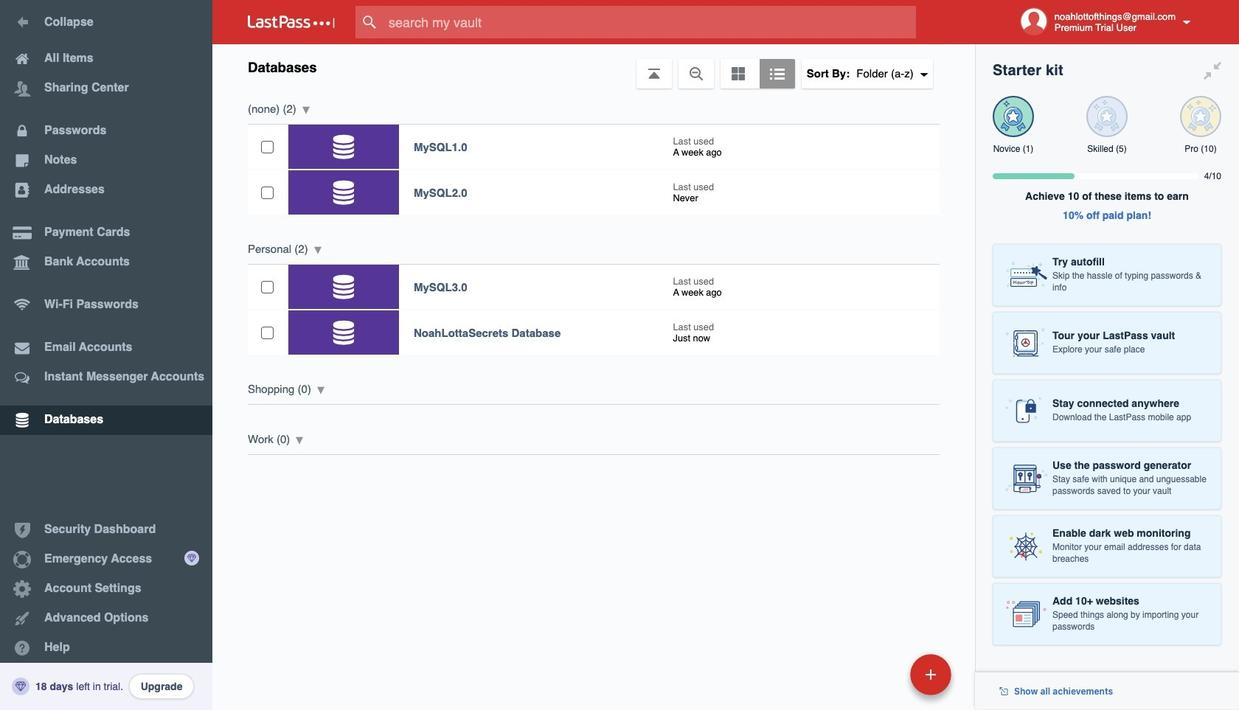 Task type: locate. For each thing, give the bounding box(es) containing it.
new item navigation
[[809, 650, 961, 710]]

new item element
[[809, 654, 957, 696]]

search my vault text field
[[356, 6, 945, 38]]



Task type: describe. For each thing, give the bounding box(es) containing it.
main navigation navigation
[[0, 0, 212, 710]]

vault options navigation
[[212, 44, 975, 89]]

lastpass image
[[248, 15, 335, 29]]

Search search field
[[356, 6, 945, 38]]



